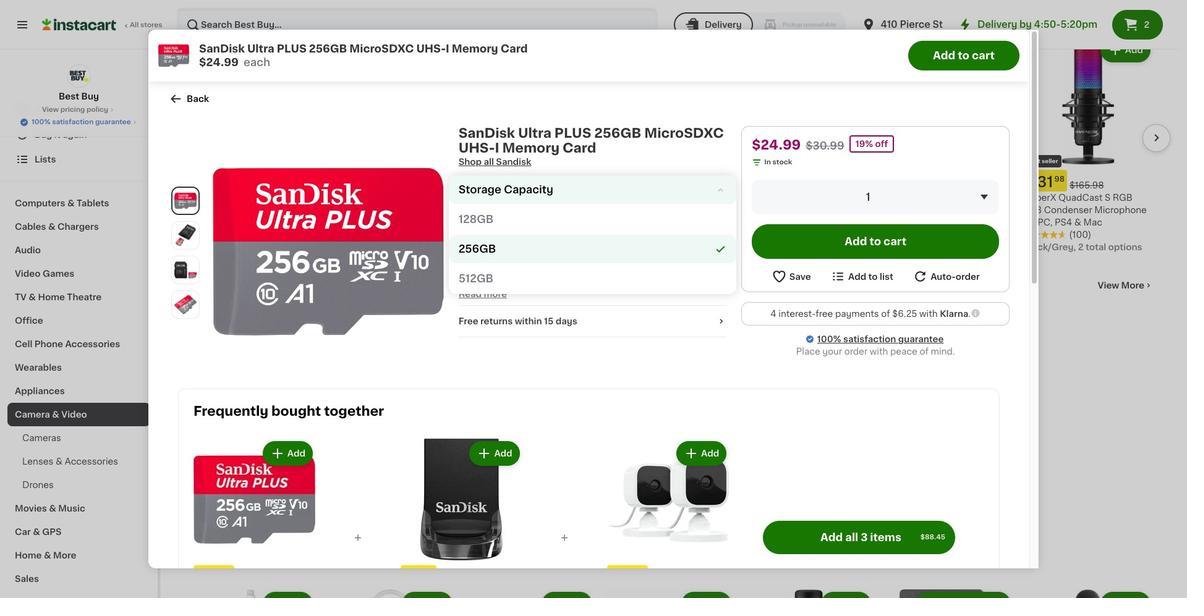 Task type: vqa. For each thing, say whether or not it's contained in the screenshot.
lb inside 'Wegmans Salted Sweet Cream Butter Quarters 1 lb'
no



Task type: locate. For each thing, give the bounding box(es) containing it.
100% satisfaction guarantee button
[[19, 115, 139, 127]]

1 99 from the left
[[210, 176, 220, 183]]

& inside home & more link
[[44, 552, 51, 561]]

1 $29.99 from the left
[[508, 181, 539, 190]]

0 vertical spatial satisfaction
[[52, 119, 94, 126]]

19%
[[856, 140, 874, 148]]

options down the 6- at the top left
[[246, 218, 279, 227]]

i inside sandisk ultra plus 256gb microsdxc uhs-i memory card $24.99 each
[[446, 44, 450, 54]]

all stores
[[130, 22, 163, 28]]

list
[[880, 273, 894, 281]]

cart down delivery by 4:50-5:20pm 'link'
[[973, 51, 995, 61]]

files,
[[635, 265, 656, 274]]

included
[[459, 315, 497, 324]]

98 right 95
[[633, 176, 644, 183]]

& inside cables & chargers link
[[48, 223, 55, 231]]

128gb,
[[745, 231, 776, 239]]

pricing
[[60, 106, 85, 113]]

video inside 'video games' link
[[15, 270, 41, 278]]

$24.99 up back
[[199, 58, 239, 67]]

100% up buy it again
[[32, 119, 50, 126]]

capacity inside storage capacity 256gb
[[504, 185, 554, 195]]

sandisk inside "sandisk ultra plus 256gb microsdxc uhs-i memory card shop all sandisk"
[[459, 127, 515, 140]]

black inside sunpak 5858d platinumplus 58" black tripod
[[902, 206, 926, 215]]

extreme down $24.99 original price: $29.99 element
[[503, 194, 539, 202]]

1 horizontal spatial $24.99
[[753, 139, 801, 152]]

each inside sandisk ultra plus 256gb microsdxc uhs-i memory card $24.99 each
[[244, 58, 270, 67]]

1 horizontal spatial sdxc
[[745, 206, 770, 215]]

1 enlarge data storage & hard drives sandisk ultra plus 256gb microsdxc uhs-i memory card unknown (opens in a new tab) image from the top
[[174, 259, 197, 281]]

0 horizontal spatial 98
[[221, 453, 231, 461]]

4 interest-free payments of $6.25 with klarna .
[[771, 310, 971, 319]]

0 horizontal spatial all
[[130, 22, 139, 28]]

512gb
[[459, 274, 494, 284]]

1 vertical spatial 256g-
[[629, 327, 657, 336]]

$ inside $ 17 99
[[747, 176, 752, 183]]

$88.45
[[921, 535, 946, 541]]

video down $115.98
[[259, 471, 284, 480]]

games
[[43, 270, 74, 278]]

sandisk ultra plus 256gb microsdxc uhs-i memory card $24.99 each
[[199, 44, 528, 67]]

256gb inside "sandisk ultra plus 256gb microsdxc uhs-i memory card shop all sandisk"
[[595, 127, 642, 140]]

enlarge data storage & hard drives sandisk ultra plus 256gb microsdxc uhs-i memory card hero (opens in a new tab) image
[[174, 190, 197, 212]]

0 horizontal spatial 3
[[215, 218, 221, 227]]

$ for 24
[[468, 176, 472, 183]]

1
[[867, 192, 871, 202], [280, 194, 284, 202], [186, 496, 189, 505]]

with right $6.25
[[920, 310, 938, 319]]

$24.99
[[199, 58, 239, 67], [753, 139, 801, 152]]

extreme inside sandisk 128gb extreme plus sdxc uhs-i memory card
[[812, 194, 849, 202]]

shop left pricing
[[35, 106, 58, 114]]

2 horizontal spatial options
[[1109, 243, 1143, 252]]

uhs- for sandisk ultra plus 256gb microsdxc uhs-i memory card shop all sandisk
[[459, 142, 495, 155]]

sunpak up the 58" on the top right of the page
[[884, 194, 917, 202]]

total down 'professional'
[[223, 218, 243, 227]]

12 99
[[193, 175, 220, 189]]

card
[[501, 44, 528, 54], [563, 142, 597, 155], [422, 194, 443, 202], [559, 206, 580, 215], [839, 206, 860, 215]]

card for sandisk ultra plus 256gb microsdxc uhs-i memory card shop all sandisk
[[563, 142, 597, 155]]

buy left 'it'
[[35, 131, 52, 139]]

2 vertical spatial accessories
[[65, 458, 118, 467]]

1 horizontal spatial best
[[1028, 158, 1041, 164]]

options inside bower 36" black 6-in-1 professional tripod black, 3 total options
[[246, 218, 279, 227]]

buy it again
[[35, 131, 87, 139]]

1 vertical spatial best
[[1028, 158, 1041, 164]]

1 vertical spatial microsdxc
[[645, 127, 724, 140]]

plus
[[851, 194, 869, 202]]

1 vertical spatial with
[[870, 348, 889, 357]]

$ inside $ 14 99
[[887, 176, 892, 183]]

& for computers & tablets link
[[67, 199, 75, 208]]

1 vertical spatial for
[[610, 303, 622, 311]]

sandisk inside sandisk 128gb extreme plus sdxc uhs-i memory card
[[745, 194, 780, 202]]

cell phone accessories link
[[7, 333, 150, 356]]

1 for 1 each
[[186, 496, 189, 505]]

0 horizontal spatial drones
[[22, 481, 54, 490]]

tripod inside bower 36" black 6-in-1 professional tripod black, 3 total options
[[241, 206, 269, 215]]

seller
[[1043, 158, 1059, 164]]

1 horizontal spatial lenses
[[186, 1, 234, 14]]

sdxc inside sandisk 128gb extreme plus sdxc uhs-i memory card
[[745, 206, 770, 215]]

99 right 32 on the top left of page
[[353, 176, 363, 183]]

256g- down versatile
[[629, 327, 657, 336]]

1 for 1
[[867, 192, 871, 202]]

all down 1 each
[[186, 541, 203, 554]]

sunpak inside sunpak 5858d platinumplus 58" black tripod
[[884, 194, 917, 202]]

chargers
[[58, 223, 99, 231]]

0 vertical spatial guarantee
[[95, 119, 131, 126]]

99 inside $ 14 99
[[910, 176, 920, 183]]

sdxc up details
[[465, 206, 490, 215]]

i inside 'sandisk extreme pro 128gb sdxc uhs-i memory card 128gb'
[[516, 206, 518, 215]]

0 horizontal spatial lenses & accessories link
[[7, 450, 150, 474]]

satisfaction down pricing
[[52, 119, 94, 126]]

0 vertical spatial view
[[1099, 4, 1120, 12]]

sunpak up color
[[605, 194, 637, 202]]

$ inside the $ 105 98
[[188, 453, 193, 461]]

sales
[[15, 575, 39, 584]]

best for best seller
[[1028, 158, 1041, 164]]

0 vertical spatial each
[[244, 58, 270, 67]]

speeds
[[495, 278, 527, 286]]

the right use,
[[694, 303, 709, 311]]

$29.99 up 'sandisk extreme pro 128gb sdxc uhs-i memory card 128gb'
[[508, 181, 539, 190]]

product group
[[186, 35, 315, 229], [325, 35, 455, 216], [884, 35, 1014, 216], [1024, 35, 1154, 254], [186, 313, 315, 507], [194, 439, 316, 599], [401, 439, 523, 599], [608, 439, 730, 599], [186, 590, 315, 599], [325, 590, 455, 599], [465, 590, 595, 599], [605, 590, 735, 599], [745, 590, 874, 599], [884, 590, 1014, 599], [1024, 590, 1154, 599]]

more for lenses & accessories
[[1122, 4, 1145, 12]]

media
[[606, 265, 633, 274]]

options down sandisk 128gb extreme plus sdxc uhs-i memory card
[[808, 231, 842, 239]]

$ 14 99
[[887, 175, 920, 189]]

capacity inside storage capacity button
[[504, 185, 554, 195]]

items down 1 each
[[206, 541, 245, 554]]

microsdxc down on
[[537, 253, 587, 262]]

1 vertical spatial camera
[[15, 411, 50, 419]]

0 horizontal spatial sdxc
[[465, 206, 490, 215]]

shop inside "sandisk ultra plus 256gb microsdxc uhs-i memory card shop all sandisk"
[[459, 158, 482, 166]]

1 horizontal spatial drones link
[[186, 278, 236, 293]]

0 horizontal spatial camera
[[15, 411, 50, 419]]

memory inside "sandisk ultra plus 256gb microsdxc uhs-i memory card shop all sandisk"
[[503, 142, 560, 155]]

card inside sandisk 128gb extreme plus sdxc uhs-i memory card
[[839, 206, 860, 215]]

0 horizontal spatial shop
[[35, 106, 58, 114]]

98 for 131
[[1055, 176, 1065, 183]]

1 sdxc from the left
[[465, 206, 490, 215]]

$29.99 for 14
[[925, 181, 955, 190]]

list box
[[449, 204, 737, 295]]

add to cart down st
[[934, 51, 995, 61]]

None search field
[[177, 7, 658, 42]]

0 horizontal spatial black
[[233, 194, 257, 202]]

tripod inside sunpak 5858d platinumplus 58" black tripod
[[928, 206, 955, 215]]

0 vertical spatial 100% satisfaction guarantee
[[32, 119, 131, 126]]

99 inside $ 24 99
[[493, 176, 503, 183]]

drones up movies
[[22, 481, 54, 490]]

0 horizontal spatial lenses & accessories
[[22, 458, 118, 467]]

98 inside the $ 105 98
[[221, 453, 231, 461]]

your for store
[[484, 241, 504, 249]]

448
[[685, 194, 703, 202]]

i for sandisk ultra plus 256gb microsdxc uhs-i memory card $24.99 each
[[446, 44, 450, 54]]

extreme inside 'sandisk extreme pro 128gb sdxc uhs-i memory card 128gb'
[[503, 194, 539, 202]]

of left $6.25
[[882, 310, 891, 319]]

in-
[[269, 194, 280, 202]]

with down the 100% satisfaction guarantee link
[[870, 348, 889, 357]]

view more for drones
[[1099, 281, 1145, 290]]

98 up sky
[[221, 453, 231, 461]]

& inside car & gps link
[[33, 528, 40, 537]]

1 vertical spatial satisfaction
[[844, 336, 897, 344]]

2 inside product group
[[1079, 243, 1084, 252]]

order
[[956, 273, 980, 281], [845, 348, 868, 357]]

card inside "sandisk ultra plus 256gb microsdxc uhs-i memory card shop all sandisk"
[[563, 142, 597, 155]]

your for place
[[823, 348, 843, 357]]

2 horizontal spatial your
[[823, 348, 843, 357]]

remove sandisk ultra plus 32gb sdhc uhs-i memory card image
[[921, 598, 936, 599]]

0 vertical spatial accessories
[[252, 1, 336, 14]]

1 horizontal spatial with
[[920, 310, 938, 319]]

your left large in the top of the page
[[561, 265, 580, 274]]

lenses & accessories
[[186, 1, 336, 14], [22, 458, 118, 467]]

video games
[[15, 270, 74, 278]]

tripod down the 6- at the top left
[[241, 206, 269, 215]]

1 horizontal spatial extreme
[[812, 194, 849, 202]]

sandisk for sandisk 128gb extreme plus sdxc uhs-i memory card
[[745, 194, 780, 202]]

98 for 95
[[633, 176, 644, 183]]

1 inside field
[[867, 192, 871, 202]]

drones link down enlarge data storage & hard drives sandisk ultra plus 256gb microsdxc uhs-i memory card unknown (opens in a new tab) image
[[186, 278, 236, 293]]

410 pierce st
[[881, 20, 944, 29]]

1 vertical spatial video
[[61, 411, 87, 419]]

sandisk down "details" button
[[587, 241, 622, 249]]

i for sandisk ultra plus 256gb microsdxc uhs-i memory card shop all sandisk
[[495, 142, 500, 155]]

view pricing policy
[[42, 106, 108, 113]]

all left stores
[[130, 22, 139, 28]]

memory for sandisk extreme pro 128gb sdxc uhs-i memory card 128gb
[[521, 206, 557, 215]]

total for 131
[[1086, 243, 1107, 252]]

& inside tv & home theatre link
[[29, 293, 36, 302]]

256gb inside storage capacity 256gb
[[459, 199, 489, 207]]

product group containing 105
[[186, 313, 315, 507]]

bower 36" black 6-in-1 professional tripod black, 3 total options
[[186, 194, 284, 227]]

(100)
[[1070, 231, 1092, 239]]

$12.99 original price: $14.99 element
[[186, 170, 315, 192]]

1 vertical spatial each
[[191, 496, 213, 505]]

sdsqubl- down connectivity
[[581, 327, 629, 336]]

0 horizontal spatial buy
[[35, 131, 52, 139]]

0 vertical spatial video
[[15, 270, 41, 278]]

camera & video
[[15, 411, 87, 419]]

stores
[[140, 22, 163, 28]]

delivery inside delivery by 4:50-5:20pm 'link'
[[978, 20, 1018, 29]]

store
[[459, 241, 482, 249]]

1 horizontal spatial and
[[676, 303, 692, 311]]

4 99 from the left
[[768, 176, 778, 183]]

your down details
[[484, 241, 504, 249]]

1 extreme from the left
[[503, 194, 539, 202]]

$24.99 original price: $29.99 element
[[465, 170, 595, 192]]

99 inside $ 32 99
[[353, 176, 363, 183]]

98 inside $ 131 98
[[1055, 176, 1065, 183]]

sky
[[215, 471, 231, 480]]

98 inside $ 95 98
[[633, 176, 644, 183]]

the right while on the top of page
[[683, 265, 697, 274]]

1 view more link from the top
[[1099, 2, 1154, 14]]

(14)
[[790, 218, 807, 227]]

2 extreme from the left
[[812, 194, 849, 202]]

1 tripod from the left
[[241, 206, 269, 215]]

sandisk for sandisk ultra plus 256gb microsdxc uhs-i memory card shop all sandisk
[[459, 127, 515, 140]]

2 horizontal spatial black
[[902, 206, 926, 215]]

shop up 24
[[459, 158, 482, 166]]

pierce
[[900, 20, 931, 29]]

microphone
[[1095, 206, 1148, 215]]

0 vertical spatial with
[[920, 310, 938, 319]]

order up .
[[956, 273, 980, 281]]

sdxc
[[465, 206, 490, 215], [745, 206, 770, 215]]

sandisk up sandisk
[[459, 127, 515, 140]]

1 inside bower 36" black 6-in-1 professional tripod black, 3 total options
[[280, 194, 284, 202]]

99 for 32
[[353, 176, 363, 183]]

uhs- inside sandisk 128gb extreme plus sdxc uhs-i memory card
[[772, 206, 795, 215]]

99 inside $ 17 99
[[768, 176, 778, 183]]

sunpak black led 448 19" bi- color ring light
[[605, 194, 733, 215]]

home up sales
[[15, 552, 42, 561]]

uhs- inside sandisk ultra plus 256gb microsdxc uhs-i memory card $24.99 each
[[417, 44, 446, 54]]

wearables
[[15, 364, 62, 372]]

2 tripod from the left
[[928, 206, 955, 215]]

cart for bottommost add to cart button
[[884, 237, 907, 247]]

an6ia
[[459, 253, 486, 262], [657, 327, 684, 336]]

this
[[520, 290, 538, 299]]

and right use,
[[676, 303, 692, 311]]

video down 'audio' at the top
[[15, 270, 41, 278]]

guarantee up "peace"
[[899, 336, 944, 344]]

add all 3 items
[[821, 533, 902, 543]]

swift
[[650, 278, 672, 286]]

0 horizontal spatial 100% satisfaction guarantee
[[32, 119, 131, 126]]

camera inside 'camera & video' link
[[15, 411, 50, 419]]

drone
[[286, 471, 313, 480]]

1 horizontal spatial for
[[624, 315, 636, 324]]

view more link
[[1099, 2, 1154, 14], [1099, 280, 1154, 292]]

sunpak inside sunpak black led 448 19" bi- color ring light
[[605, 194, 637, 202]]

enlarge data storage & hard drives sandisk ultra plus 256gb microsdxc uhs-i memory card unknown (opens in a new tab) image
[[174, 259, 197, 281], [174, 294, 197, 316]]

memory for sandisk ultra plus 256gb microsdxc uhs-i memory card $24.99 each
[[452, 44, 499, 54]]

sandisk down $ 17 99
[[745, 194, 780, 202]]

tv
[[15, 293, 27, 302]]

microsdxc for sandisk ultra plus 256gb microsdxc uhs-i memory card $24.99 each
[[350, 44, 414, 54]]

quadcast
[[1059, 194, 1103, 202]]

extreme down $17.99 original price: $22.99 element
[[812, 194, 849, 202]]

camera inside apple lightning to sd card camera reader
[[325, 206, 359, 215]]

sdxc for sandisk extreme pro 128gb sdxc uhs-i memory card 128gb
[[465, 206, 490, 215]]

add to cart button up the add to list
[[753, 225, 1000, 259]]

an6ia down store
[[459, 253, 486, 262]]

2 view more link from the top
[[1099, 280, 1154, 292]]

all items
[[186, 541, 245, 554]]

$131.98 original price: $165.98 element
[[1024, 170, 1154, 192]]

order down the 100% satisfaction guarantee link
[[845, 348, 868, 357]]

add to list button
[[831, 269, 894, 285]]

drones link up music
[[7, 474, 150, 497]]

options for 17
[[808, 231, 842, 239]]

memory up media
[[589, 253, 625, 262]]

add to cart button down st
[[909, 41, 1020, 71]]

free
[[459, 317, 479, 326]]

items left $88.45
[[871, 533, 902, 543]]

delivery for delivery by 4:50-5:20pm
[[978, 20, 1018, 29]]

of left up
[[529, 278, 538, 286]]

1 horizontal spatial each
[[244, 58, 270, 67]]

guarantee inside button
[[95, 119, 131, 126]]

cart down the 58" on the top right of the page
[[884, 237, 907, 247]]

99 right 17
[[768, 176, 778, 183]]

uhs- inside 'sandisk extreme pro 128gb sdxc uhs-i memory card 128gb'
[[492, 206, 516, 215]]

total for 17
[[785, 231, 806, 239]]

music
[[58, 505, 85, 514]]

2 sunpak from the left
[[884, 194, 917, 202]]

uhs- inside "sandisk ultra plus 256gb microsdxc uhs-i memory card shop all sandisk"
[[459, 142, 495, 155]]

black up ring
[[639, 194, 663, 202]]

$ for 131
[[1027, 176, 1031, 183]]

memory
[[589, 253, 625, 262], [678, 290, 714, 299]]

i inside "sandisk ultra plus 256gb microsdxc uhs-i memory card shop all sandisk"
[[495, 142, 500, 155]]

& for home & more link
[[44, 552, 51, 561]]

storage inside button
[[459, 185, 502, 195]]

0 vertical spatial order
[[956, 273, 980, 281]]

video up cameras link
[[61, 411, 87, 419]]

1 vertical spatial 100% satisfaction guarantee
[[818, 336, 944, 344]]

$14.99 original price: $29.99 element
[[884, 170, 1014, 192]]

use,
[[655, 303, 673, 311]]

car & gps link
[[7, 521, 150, 544]]

0 vertical spatial lenses & accessories link
[[186, 1, 336, 15]]

1 vertical spatial 2
[[778, 231, 783, 239]]

satisfaction inside button
[[52, 119, 94, 126]]

memory down while on the top of page
[[678, 290, 714, 299]]

sunpak
[[605, 194, 637, 202], [884, 194, 917, 202]]

card inside sandisk ultra plus 256gb microsdxc uhs-i memory card $24.99 each
[[501, 44, 528, 54]]

95
[[612, 175, 632, 189]]

memory inside sandisk ultra plus 256gb microsdxc uhs-i memory card $24.99 each
[[452, 44, 499, 54]]

3 inside bower 36" black 6-in-1 professional tripod black, 3 total options
[[215, 218, 221, 227]]

sd
[[407, 194, 420, 202]]

100% inside button
[[32, 119, 50, 126]]

all for all stores
[[130, 22, 139, 28]]

sdxc up 128gb,
[[745, 206, 770, 215]]

for left the lasting
[[610, 303, 622, 311]]

2 view more from the top
[[1099, 281, 1145, 290]]

100% satisfaction guarantee down the view pricing policy link
[[32, 119, 131, 126]]

for down usb
[[1024, 218, 1036, 227]]

home down 'video games'
[[38, 293, 65, 302]]

vivitar
[[186, 471, 212, 480]]

all inside "sandisk ultra plus 256gb microsdxc uhs-i memory card shop all sandisk"
[[484, 158, 494, 166]]

1 horizontal spatial black
[[639, 194, 663, 202]]

1 vertical spatial cart
[[884, 237, 907, 247]]

product group containing 12
[[186, 35, 315, 229]]

1 view more from the top
[[1099, 4, 1145, 12]]

guarantee down 'policy'
[[95, 119, 131, 126]]

1 and from the left
[[540, 303, 556, 311]]

black inside bower 36" black 6-in-1 professional tripod black, 3 total options
[[233, 194, 257, 202]]

0 horizontal spatial your
[[484, 241, 504, 249]]

256g- up while on the top of page
[[672, 241, 700, 249]]

99 right the 12
[[210, 176, 220, 183]]

uhs- for sandisk extreme pro 128gb sdxc uhs-i memory card 128gb
[[492, 206, 516, 215]]

appliances link
[[7, 380, 150, 403]]

15
[[544, 317, 554, 326]]

vivitar sky hawk video drone
[[186, 471, 313, 480]]

increment quantity of sandisk ultra plus 32gb sdhc uhs-i memory card image
[[992, 598, 1007, 599]]

sales link
[[7, 568, 150, 591]]

2 vertical spatial total
[[1086, 243, 1107, 252]]

total down (100)
[[1086, 243, 1107, 252]]

$29.99 up the 5858d
[[925, 181, 955, 190]]

of left mind.
[[920, 348, 929, 357]]

and up boosts
[[540, 303, 556, 311]]

capacity for storage capacity 256gb
[[504, 185, 554, 195]]

1 horizontal spatial of
[[882, 310, 891, 319]]

& for tv & home theatre link
[[29, 293, 36, 302]]

sandisk down 24
[[465, 194, 500, 202]]

98 for 105
[[221, 453, 231, 461]]

black/grey, 2 total options
[[1024, 243, 1143, 252]]

buy up 'policy'
[[81, 92, 99, 101]]

sdxc for sandisk 128gb extreme plus sdxc uhs-i memory card
[[745, 206, 770, 215]]

camera down 'apple'
[[325, 206, 359, 215]]

sandisk 128gb extreme plus sdxc uhs-i memory card
[[745, 194, 869, 215]]

tv & home theatre link
[[7, 286, 150, 309]]

99
[[210, 176, 220, 183], [353, 176, 363, 183], [493, 176, 503, 183], [768, 176, 778, 183], [910, 176, 920, 183]]

$29.99 for 24
[[508, 181, 539, 190]]

mind.
[[932, 348, 956, 357]]

sandisk inside 'sandisk extreme pro 128gb sdxc uhs-i memory card 128gb'
[[465, 194, 500, 202]]

98 right 131
[[1055, 176, 1065, 183]]

0 vertical spatial 2
[[1145, 20, 1150, 29]]

2 $29.99 from the left
[[925, 181, 955, 190]]

1 vertical spatial lenses
[[22, 458, 53, 467]]

an6ia down versatile
[[657, 327, 684, 336]]

black right the 58" on the top right of the page
[[902, 206, 926, 215]]

lists link
[[7, 147, 150, 172]]

memory inside 'sandisk extreme pro 128gb sdxc uhs-i memory card 128gb'
[[521, 206, 557, 215]]

19"
[[705, 194, 718, 202]]

files
[[535, 241, 553, 249]]

$ inside $ 32 99
[[328, 176, 333, 183]]

options down microphone
[[1109, 243, 1143, 252]]

delivery inside delivery button
[[705, 20, 742, 29]]

2 sdxc from the left
[[745, 206, 770, 215]]

for down the lasting
[[624, 315, 636, 324]]

128gb
[[563, 194, 591, 202], [782, 194, 810, 202], [459, 215, 494, 225], [465, 218, 494, 227]]

add to list
[[849, 273, 894, 281]]

0 vertical spatial enlarge data storage & hard drives sandisk ultra plus 256gb microsdxc uhs-i memory card unknown (opens in a new tab) image
[[174, 259, 197, 281]]

2 99 from the left
[[353, 176, 363, 183]]

0 vertical spatial view more link
[[1099, 2, 1154, 14]]

days
[[556, 317, 578, 326]]

tripod down the 5858d
[[928, 206, 955, 215]]

0 vertical spatial drones
[[186, 279, 236, 292]]

$24.99 up in stock
[[753, 139, 801, 152]]

sandisk inside sandisk ultra plus 256gb microsdxc uhs-i memory card $24.99 each
[[199, 44, 245, 54]]

sdxc inside 'sandisk extreme pro 128gb sdxc uhs-i memory card 128gb'
[[465, 206, 490, 215]]

i inside sandisk 128gb extreme plus sdxc uhs-i memory card
[[795, 206, 798, 215]]

100% satisfaction guarantee up place your order with peace of mind.
[[818, 336, 944, 344]]

cell
[[15, 340, 32, 349]]

it
[[54, 131, 60, 139]]

shop
[[35, 106, 58, 114], [459, 158, 482, 166]]

microsdxc inside sandisk ultra plus 256gb microsdxc uhs-i memory card $24.99 each
[[350, 44, 414, 54]]

100% up place
[[818, 336, 842, 344]]

0 vertical spatial $24.99
[[199, 58, 239, 67]]

card inside 'sandisk extreme pro 128gb sdxc uhs-i memory card 128gb'
[[559, 206, 580, 215]]

& inside computers & tablets link
[[67, 199, 75, 208]]

data storage & hard drives sandisk ultra plus 256gb microsdxc uhs-i memory card hero image
[[213, 136, 444, 367]]

1 horizontal spatial guarantee
[[899, 336, 944, 344]]

2 vertical spatial your
[[823, 348, 843, 357]]

sdsqubl- up the "card."
[[625, 241, 672, 249]]

256gb inside store your digital files on this sandisk sdsqubl-256g- an6ia ultra plus microsdxc memory card. the 256gb storage capacity holds your large media files, while the transfer speeds of up to 160mb/sec. ensure swift performance. this sandisk ultra plus microsdxc memory card is waterproof and shockproof for lasting use, and the included adapter boosts connectivity for versatile application. model number: sdsqubl-256g-an6ia
[[670, 253, 700, 262]]

of inside store your digital files on this sandisk sdsqubl-256g- an6ia ultra plus microsdxc memory card. the 256gb storage capacity holds your large media files, while the transfer speeds of up to 160mb/sec. ensure swift performance. this sandisk ultra plus microsdxc memory card is waterproof and shockproof for lasting use, and the included adapter boosts connectivity for versatile application. model number: sdsqubl-256g-an6ia
[[529, 278, 538, 286]]

satisfaction up place your order with peace of mind.
[[844, 336, 897, 344]]

best inside item carousel region
[[1028, 158, 1041, 164]]

ensure
[[619, 278, 648, 286]]

memory inside sandisk 128gb extreme plus sdxc uhs-i memory card
[[800, 206, 836, 215]]

microsdxc inside "sandisk ultra plus 256gb microsdxc uhs-i memory card shop all sandisk"
[[645, 127, 724, 140]]

all for all items
[[186, 541, 203, 554]]

microsdxc down swift at top right
[[626, 290, 676, 299]]

buy inside buy it again link
[[35, 131, 52, 139]]

capacity for storage capacity
[[504, 185, 554, 195]]

to inside store your digital files on this sandisk sdsqubl-256g- an6ia ultra plus microsdxc memory card. the 256gb storage capacity holds your large media files, while the transfer speeds of up to 160mb/sec. ensure swift performance. this sandisk ultra plus microsdxc memory card is waterproof and shockproof for lasting use, and the included adapter boosts connectivity for versatile application. model number: sdsqubl-256g-an6ia
[[554, 278, 563, 286]]

in stock
[[765, 159, 793, 166]]

0 vertical spatial your
[[484, 241, 504, 249]]

drones down enlarge data storage & hard drives sandisk ultra plus 256gb microsdxc uhs-i memory card unknown (opens in a new tab) image
[[186, 279, 236, 292]]

sandisk up back
[[199, 44, 245, 54]]

0 vertical spatial the
[[683, 265, 697, 274]]

add button
[[264, 39, 312, 61], [404, 39, 451, 61], [963, 39, 1010, 61], [1102, 39, 1150, 61], [264, 317, 312, 339], [264, 443, 312, 465], [471, 443, 519, 465], [678, 443, 726, 465]]

camera down appliances
[[15, 411, 50, 419]]

0 horizontal spatial 1
[[186, 496, 189, 505]]

99 up 'storage capacity'
[[493, 176, 503, 183]]

add to cart up the add to list
[[845, 237, 907, 247]]

cart for the topmost add to cart button
[[973, 51, 995, 61]]

1 vertical spatial buy
[[35, 131, 52, 139]]

to inside button
[[869, 273, 878, 281]]

buy inside the best buy link
[[81, 92, 99, 101]]

plus inside sandisk ultra plus 256gb microsdxc uhs-i memory card $24.99 each
[[277, 44, 307, 54]]

while
[[658, 265, 681, 274]]

1 horizontal spatial satisfaction
[[844, 336, 897, 344]]

back
[[187, 95, 209, 103]]

best up pricing
[[59, 92, 79, 101]]

99 right 14
[[910, 176, 920, 183]]

total down (14)
[[785, 231, 806, 239]]

0 vertical spatial add to cart
[[934, 51, 995, 61]]

1 vertical spatial 100%
[[818, 336, 842, 344]]

your right place
[[823, 348, 843, 357]]

2 and from the left
[[676, 303, 692, 311]]

1 vertical spatial order
[[845, 348, 868, 357]]

storage inside storage capacity 256gb
[[459, 185, 502, 195]]

0 horizontal spatial 2
[[778, 231, 783, 239]]

1 vertical spatial of
[[882, 310, 891, 319]]

0 horizontal spatial total
[[223, 218, 243, 227]]

0 vertical spatial best
[[59, 92, 79, 101]]

& inside movies & music link
[[49, 505, 56, 514]]

movies
[[15, 505, 47, 514]]

best left seller at the right top of page
[[1028, 158, 1041, 164]]

$45.97 original price: $70.98 element
[[608, 566, 730, 588]]

satisfaction
[[52, 119, 94, 126], [844, 336, 897, 344]]

0 horizontal spatial memory
[[589, 253, 625, 262]]

1 horizontal spatial your
[[561, 265, 580, 274]]

1 sunpak from the left
[[605, 194, 637, 202]]

ultra inside sandisk ultra plus 256gb microsdxc uhs-i memory card $24.99 each
[[247, 44, 275, 54]]

0 vertical spatial 100%
[[32, 119, 50, 126]]

view more link for drones
[[1099, 280, 1154, 292]]

$ inside $ 24 99
[[468, 176, 472, 183]]

2 horizontal spatial 2
[[1145, 20, 1150, 29]]

up
[[541, 278, 552, 286]]

delivery for delivery
[[705, 20, 742, 29]]

5 99 from the left
[[910, 176, 920, 183]]

0 vertical spatial microsdxc
[[350, 44, 414, 54]]

128gb inside sandisk 128gb extreme plus sdxc uhs-i memory card
[[782, 194, 810, 202]]

1 horizontal spatial tripod
[[928, 206, 955, 215]]

& for car & gps link
[[33, 528, 40, 537]]

1 horizontal spatial buy
[[81, 92, 99, 101]]

1 vertical spatial the
[[694, 303, 709, 311]]

0 horizontal spatial video
[[15, 270, 41, 278]]

$ inside $ 131 98
[[1027, 176, 1031, 183]]

black down $14.99
[[233, 194, 257, 202]]

& for 'camera & video' link
[[52, 411, 59, 419]]

3 99 from the left
[[493, 176, 503, 183]]

the
[[683, 265, 697, 274], [694, 303, 709, 311]]

2 vertical spatial of
[[920, 348, 929, 357]]



Task type: describe. For each thing, give the bounding box(es) containing it.
1 horizontal spatial 100%
[[818, 336, 842, 344]]

sandisk for sandisk ultra plus 256gb microsdxc uhs-i memory card $24.99 each
[[199, 44, 245, 54]]

more
[[484, 290, 507, 299]]

returns
[[481, 317, 513, 326]]

plus inside "sandisk ultra plus 256gb microsdxc uhs-i memory card shop all sandisk"
[[555, 127, 592, 140]]

usb
[[1024, 206, 1043, 215]]

& inside hyperx quadcast s rgb usb condenser microphone for pc, ps4 & mac
[[1075, 218, 1082, 227]]

0 vertical spatial memory
[[589, 253, 625, 262]]

storage for storage capacity 256gb
[[459, 185, 502, 195]]

frequently
[[194, 405, 269, 418]]

best seller
[[1028, 158, 1059, 164]]

0 vertical spatial drones link
[[186, 278, 236, 293]]

sandisk ultra plus 256gb microsdxc uhs-i memory card shop all sandisk
[[459, 127, 724, 166]]

0 vertical spatial shop
[[35, 106, 58, 114]]

boosts
[[535, 315, 565, 324]]

1 vertical spatial lenses & accessories link
[[7, 450, 150, 474]]

0 vertical spatial sdsqubl-
[[625, 241, 672, 249]]

1 horizontal spatial drones
[[186, 279, 236, 292]]

$ for 95
[[607, 176, 612, 183]]

1 horizontal spatial 3
[[861, 533, 868, 543]]

0 vertical spatial microsdxc
[[537, 253, 587, 262]]

99 for 24
[[493, 176, 503, 183]]

store your digital files on this sandisk sdsqubl-256g- an6ia ultra plus microsdxc memory card. the 256gb storage capacity holds your large media files, while the transfer speeds of up to 160mb/sec. ensure swift performance. this sandisk ultra plus microsdxc memory card is waterproof and shockproof for lasting use, and the included adapter boosts connectivity for versatile application. model number: sdsqubl-256g-an6ia
[[459, 241, 714, 336]]

36"
[[215, 194, 231, 202]]

& for cables & chargers link in the left top of the page
[[48, 223, 55, 231]]

back button
[[168, 92, 209, 106]]

sunpak for sunpak 5858d platinumplus 58" black tripod
[[884, 194, 917, 202]]

to inside apple lightning to sd card camera reader
[[396, 194, 405, 202]]

the
[[652, 253, 668, 262]]

$105.98 original price: $115.98 element
[[186, 448, 315, 469]]

1 vertical spatial drones link
[[7, 474, 150, 497]]

pro
[[541, 194, 561, 202]]

0 horizontal spatial for
[[610, 303, 622, 311]]

view for lenses & accessories
[[1099, 4, 1120, 12]]

& for movies & music link
[[49, 505, 56, 514]]

for inside hyperx quadcast s rgb usb condenser microphone for pc, ps4 & mac
[[1024, 218, 1036, 227]]

1 vertical spatial memory
[[678, 290, 714, 299]]

rgb
[[1114, 194, 1133, 202]]

14
[[892, 175, 908, 189]]

2 inside button
[[1145, 20, 1150, 29]]

1 vertical spatial sdsqubl-
[[581, 327, 629, 336]]

100% satisfaction guarantee inside 100% satisfaction guarantee button
[[32, 119, 131, 126]]

uhs- for sandisk ultra plus 256gb microsdxc uhs-i memory card $24.99 each
[[417, 44, 446, 54]]

sunpak for sunpak black led 448 19" bi- color ring light
[[605, 194, 637, 202]]

by
[[1020, 20, 1033, 29]]

1 field
[[753, 180, 1000, 215]]

delivery by 4:50-5:20pm link
[[958, 17, 1098, 32]]

$ 95 98
[[607, 175, 644, 189]]

1 vertical spatial drones
[[22, 481, 54, 490]]

2 vertical spatial more
[[53, 552, 76, 561]]

100% satisfaction guarantee link
[[818, 334, 944, 346]]

tablets
[[77, 199, 109, 208]]

2 for 131
[[1079, 243, 1084, 252]]

2 button
[[1113, 10, 1164, 40]]

video inside product group
[[259, 471, 284, 480]]

$ for 105
[[188, 453, 193, 461]]

0 vertical spatial home
[[38, 293, 65, 302]]

memory for sandisk ultra plus 256gb microsdxc uhs-i memory card shop all sandisk
[[503, 142, 560, 155]]

256gb inside sandisk ultra plus 256gb microsdxc uhs-i memory card $24.99 each
[[309, 44, 347, 54]]

product group containing 14
[[884, 35, 1014, 216]]

total inside bower 36" black 6-in-1 professional tripod black, 3 total options
[[223, 218, 243, 227]]

99 for 14
[[910, 176, 920, 183]]

service type group
[[674, 12, 847, 37]]

cameras
[[22, 434, 61, 443]]

99 inside 12 99
[[210, 176, 220, 183]]

apple
[[325, 194, 351, 202]]

view pricing policy link
[[42, 105, 116, 115]]

1 vertical spatial all
[[846, 533, 859, 543]]

$ 32 99
[[328, 175, 363, 189]]

sandisk for sandisk extreme pro 128gb sdxc uhs-i memory card 128gb
[[465, 194, 500, 202]]

interest-
[[779, 310, 816, 319]]

add inside button
[[849, 273, 867, 281]]

best buy logo image
[[67, 64, 91, 88]]

hyperx
[[1024, 194, 1057, 202]]

1 vertical spatial home
[[15, 552, 42, 561]]

1 vertical spatial accessories
[[65, 340, 120, 349]]

0 horizontal spatial order
[[845, 348, 868, 357]]

pc,
[[1038, 218, 1053, 227]]

$ for 17
[[747, 176, 752, 183]]

$17.99 original price: $22.99 element
[[745, 170, 874, 192]]

1 horizontal spatial add to cart
[[934, 51, 995, 61]]

item carousel region
[[186, 30, 1171, 259]]

lasting
[[624, 303, 653, 311]]

128gb link
[[449, 205, 737, 234]]

0 vertical spatial 256g-
[[672, 241, 700, 249]]

0 horizontal spatial each
[[191, 496, 213, 505]]

delivery by 4:50-5:20pm
[[978, 20, 1098, 29]]

product group containing 32
[[325, 35, 455, 216]]

card for sandisk 128gb extreme plus sdxc uhs-i memory card
[[839, 206, 860, 215]]

connectivity
[[567, 315, 622, 324]]

$24.99 inside sandisk ultra plus 256gb microsdxc uhs-i memory card $24.99 each
[[199, 58, 239, 67]]

1 horizontal spatial items
[[871, 533, 902, 543]]

1 vertical spatial guarantee
[[899, 336, 944, 344]]

1 each
[[186, 496, 213, 505]]

details
[[459, 228, 490, 237]]

s
[[1106, 194, 1111, 202]]

enlarge data storage & hard drives sandisk ultra plus 256gb microsdxc uhs-i memory card unknown (opens in a new tab) image
[[174, 224, 197, 247]]

sandisk down up
[[540, 290, 575, 299]]

0 vertical spatial an6ia
[[459, 253, 486, 262]]

$22.99
[[783, 181, 814, 190]]

order inside "button"
[[956, 273, 980, 281]]

128gb, 2 total options
[[745, 231, 842, 239]]

uhs- for sandisk 128gb extreme plus sdxc uhs-i memory card
[[772, 206, 795, 215]]

product group containing 131
[[1024, 35, 1154, 254]]

more for drones
[[1122, 281, 1145, 290]]

1 vertical spatial add to cart
[[845, 237, 907, 247]]

99 for 17
[[768, 176, 778, 183]]

movies & music link
[[7, 497, 150, 521]]

computers & tablets link
[[7, 192, 150, 215]]

versatile
[[638, 315, 675, 324]]

professional
[[186, 206, 239, 215]]

0 vertical spatial lenses
[[186, 1, 234, 14]]

audio link
[[7, 239, 150, 262]]

place
[[797, 348, 821, 357]]

1 vertical spatial $24.99
[[753, 139, 801, 152]]

color
[[605, 206, 629, 215]]

0 horizontal spatial lenses
[[22, 458, 53, 467]]

waterproof
[[490, 303, 538, 311]]

$ 105 98
[[188, 453, 231, 467]]

view more for lenses & accessories
[[1099, 4, 1145, 12]]

0 vertical spatial add to cart button
[[909, 41, 1020, 71]]

1 horizontal spatial lenses & accessories
[[186, 1, 336, 14]]

instacart logo image
[[42, 17, 116, 32]]

memory for sandisk 128gb extreme plus sdxc uhs-i memory card
[[800, 206, 836, 215]]

2 enlarge data storage & hard drives sandisk ultra plus 256gb microsdxc uhs-i memory card unknown (opens in a new tab) image from the top
[[174, 294, 197, 316]]

led
[[665, 194, 683, 202]]

capacity
[[494, 265, 532, 274]]

car & gps
[[15, 528, 62, 537]]

$ 24 99
[[468, 175, 503, 189]]

i for sandisk extreme pro 128gb sdxc uhs-i memory card 128gb
[[516, 206, 518, 215]]

1 horizontal spatial an6ia
[[657, 327, 684, 336]]

2 vertical spatial for
[[624, 315, 636, 324]]

audio
[[15, 246, 41, 255]]

card for sandisk ultra plus 256gb microsdxc uhs-i memory card $24.99 each
[[501, 44, 528, 54]]

view more link for lenses & accessories
[[1099, 2, 1154, 14]]

card inside apple lightning to sd card camera reader
[[422, 194, 443, 202]]

storage
[[459, 265, 492, 274]]

card
[[459, 303, 478, 311]]

.
[[969, 310, 971, 319]]

storage for storage capacity
[[459, 185, 502, 195]]

1 vertical spatial microsdxc
[[626, 290, 676, 299]]

card for sandisk extreme pro 128gb sdxc uhs-i memory card 128gb
[[559, 206, 580, 215]]

appliances
[[15, 387, 65, 396]]

$24.99 $30.99
[[753, 139, 845, 152]]

5858d
[[919, 194, 949, 202]]

buy it again link
[[7, 123, 150, 147]]

hawk
[[233, 471, 257, 480]]

1 vertical spatial view
[[42, 106, 59, 113]]

0 horizontal spatial items
[[206, 541, 245, 554]]

$ for 32
[[328, 176, 333, 183]]

1 vertical spatial your
[[561, 265, 580, 274]]

all stores link
[[42, 7, 163, 42]]

options for 131
[[1109, 243, 1143, 252]]

office link
[[7, 309, 150, 333]]

$ 131 98
[[1027, 175, 1065, 189]]

delivery button
[[674, 12, 753, 37]]

1 vertical spatial add to cart button
[[753, 225, 1000, 259]]

microsdxc for sandisk ultra plus 256gb microsdxc uhs-i memory card shop all sandisk
[[645, 127, 724, 140]]

read
[[459, 290, 482, 299]]

256gb link
[[449, 235, 737, 264]]

computers & tablets
[[15, 199, 109, 208]]

phone
[[35, 340, 63, 349]]

$ for 14
[[887, 176, 892, 183]]

view for drones
[[1099, 281, 1120, 290]]

black inside sunpak black led 448 19" bi- color ring light
[[639, 194, 663, 202]]

24
[[472, 175, 492, 189]]

2 for 17
[[778, 231, 783, 239]]

best for best buy
[[59, 92, 79, 101]]

ultra inside "sandisk ultra plus 256gb microsdxc uhs-i memory card shop all sandisk"
[[518, 127, 552, 140]]

hyperx quadcast s rgb usb condenser microphone for pc, ps4 & mac
[[1024, 194, 1148, 227]]

car
[[15, 528, 31, 537]]

i for sandisk 128gb extreme plus sdxc uhs-i memory card
[[795, 206, 798, 215]]

58"
[[884, 206, 900, 215]]

0 horizontal spatial 256g-
[[629, 327, 657, 336]]

list box containing 128gb
[[449, 204, 737, 295]]

free returns within 15 days
[[459, 317, 578, 326]]

video inside 'camera & video' link
[[61, 411, 87, 419]]

1 horizontal spatial lenses & accessories link
[[186, 1, 336, 15]]

1 horizontal spatial 100% satisfaction guarantee
[[818, 336, 944, 344]]

cables & chargers
[[15, 223, 99, 231]]



